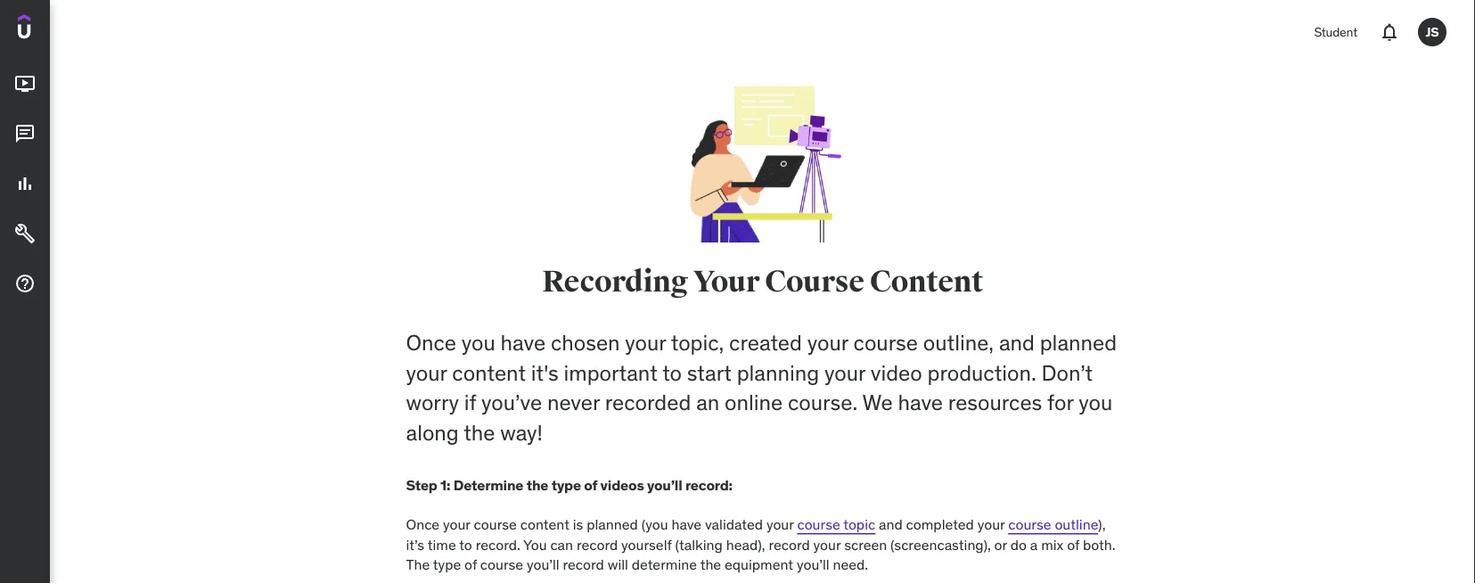 Task type: vqa. For each thing, say whether or not it's contained in the screenshot.
for
yes



Task type: locate. For each thing, give the bounding box(es) containing it.
udemy image
[[18, 14, 99, 45]]

outline
[[1055, 515, 1098, 534]]

you'll
[[647, 475, 682, 494], [527, 555, 560, 574], [797, 555, 830, 574]]

1 vertical spatial the
[[527, 475, 549, 494]]

of down 'outline'
[[1067, 535, 1080, 554]]

record:
[[685, 475, 733, 494]]

0 vertical spatial you
[[462, 329, 495, 356]]

of down record.
[[465, 555, 477, 574]]

1 vertical spatial type
[[433, 555, 461, 574]]

content up if
[[452, 359, 526, 386]]

2 vertical spatial medium image
[[14, 273, 36, 294]]

you'll up (you
[[647, 475, 682, 494]]

recording
[[542, 263, 688, 300]]

2 medium image from the top
[[14, 123, 36, 145]]

important
[[564, 359, 658, 386]]

to left start
[[663, 359, 682, 386]]

1 vertical spatial have
[[898, 389, 943, 416]]

we
[[862, 389, 893, 416]]

0 vertical spatial of
[[584, 475, 598, 494]]

resources
[[948, 389, 1042, 416]]

0 horizontal spatial you
[[462, 329, 495, 356]]

0 vertical spatial planned
[[1040, 329, 1117, 356]]

js
[[1426, 24, 1439, 40]]

type down time on the bottom of the page
[[433, 555, 461, 574]]

0 horizontal spatial type
[[433, 555, 461, 574]]

and right topic
[[879, 515, 903, 534]]

1 vertical spatial you
[[1079, 389, 1113, 416]]

along
[[406, 419, 459, 446]]

2 horizontal spatial the
[[700, 555, 721, 574]]

outline,
[[923, 329, 994, 356]]

a
[[1030, 535, 1038, 554]]

0 vertical spatial to
[[663, 359, 682, 386]]

have up it's
[[501, 329, 546, 356]]

type
[[552, 475, 581, 494], [433, 555, 461, 574]]

0 horizontal spatial planned
[[587, 515, 638, 534]]

0 horizontal spatial to
[[459, 535, 472, 554]]

type up the is
[[552, 475, 581, 494]]

to inside once you have chosen your topic, created your course outline, and planned your content it's important to start planning your video production. don't worry if you've never recorded an online course. we have resources for you along the way!
[[663, 359, 682, 386]]

record
[[577, 535, 618, 554], [769, 535, 810, 554], [563, 555, 604, 574]]

your
[[625, 329, 666, 356], [807, 329, 848, 356], [406, 359, 447, 386], [825, 359, 866, 386], [443, 515, 470, 534], [767, 515, 794, 534], [978, 515, 1005, 534], [814, 535, 841, 554]]

planned up 'don't'
[[1040, 329, 1117, 356]]

1 horizontal spatial and
[[999, 329, 1035, 356]]

0 vertical spatial medium image
[[14, 73, 36, 95]]

0 horizontal spatial the
[[464, 419, 495, 446]]

screen
[[844, 535, 887, 554]]

yourself
[[621, 535, 672, 554]]

content up you
[[520, 515, 570, 534]]

your up course. in the bottom of the page
[[825, 359, 866, 386]]

worry
[[406, 389, 459, 416]]

0 vertical spatial type
[[552, 475, 581, 494]]

topic
[[844, 515, 876, 534]]

notifications image
[[1379, 21, 1401, 43]]

1 horizontal spatial you'll
[[647, 475, 682, 494]]

the inside ), it's time to record. you can record yourself (talking head), record your screen (screencasting), or do a mix of both. the type of course you'll record will determine the equipment you'll need.
[[700, 555, 721, 574]]

0 vertical spatial the
[[464, 419, 495, 446]]

medium image
[[14, 173, 36, 194], [14, 223, 36, 244]]

the right determine
[[527, 475, 549, 494]]

an
[[696, 389, 720, 416]]

if
[[464, 389, 476, 416]]

once up worry
[[406, 329, 456, 356]]

0 vertical spatial and
[[999, 329, 1035, 356]]

planned
[[1040, 329, 1117, 356], [587, 515, 638, 534]]

2 horizontal spatial have
[[898, 389, 943, 416]]

content
[[452, 359, 526, 386], [520, 515, 570, 534]]

planned inside once you have chosen your topic, created your course outline, and planned your content it's important to start planning your video production. don't worry if you've never recorded an online course. we have resources for you along the way!
[[1040, 329, 1117, 356]]

once your course content is planned (you have validated your course topic and completed your course outline
[[406, 515, 1098, 534]]

to right time on the bottom of the page
[[459, 535, 472, 554]]

medium image
[[14, 73, 36, 95], [14, 123, 36, 145], [14, 273, 36, 294]]

once
[[406, 329, 456, 356], [406, 515, 440, 534]]

0 vertical spatial content
[[452, 359, 526, 386]]

2 vertical spatial the
[[700, 555, 721, 574]]

you
[[462, 329, 495, 356], [1079, 389, 1113, 416]]

1 horizontal spatial of
[[584, 475, 598, 494]]

record down the is
[[577, 535, 618, 554]]

course.
[[788, 389, 858, 416]]

2 vertical spatial of
[[465, 555, 477, 574]]

of left the videos
[[584, 475, 598, 494]]

course up video at bottom right
[[854, 329, 918, 356]]

0 horizontal spatial and
[[879, 515, 903, 534]]

2 once from the top
[[406, 515, 440, 534]]

),
[[1098, 515, 1106, 534]]

your down course topic link
[[814, 535, 841, 554]]

the
[[464, 419, 495, 446], [527, 475, 549, 494], [700, 555, 721, 574]]

1 horizontal spatial you
[[1079, 389, 1113, 416]]

have down video at bottom right
[[898, 389, 943, 416]]

1:
[[440, 475, 451, 494]]

once inside once you have chosen your topic, created your course outline, and planned your content it's important to start planning your video production. don't worry if you've never recorded an online course. we have resources for you along the way!
[[406, 329, 456, 356]]

once for once you have chosen your topic, created your course outline, and planned your content it's important to start planning your video production. don't worry if you've never recorded an online course. we have resources for you along the way!
[[406, 329, 456, 356]]

you'll down you
[[527, 555, 560, 574]]

both.
[[1083, 535, 1116, 554]]

you right 'for'
[[1079, 389, 1113, 416]]

1 vertical spatial of
[[1067, 535, 1080, 554]]

1 vertical spatial once
[[406, 515, 440, 534]]

2 horizontal spatial of
[[1067, 535, 1080, 554]]

topic,
[[671, 329, 724, 356]]

of
[[584, 475, 598, 494], [1067, 535, 1080, 554], [465, 555, 477, 574]]

(you
[[642, 515, 668, 534]]

1 horizontal spatial have
[[672, 515, 702, 534]]

and
[[999, 329, 1035, 356], [879, 515, 903, 534]]

your up important
[[625, 329, 666, 356]]

course
[[854, 329, 918, 356], [474, 515, 517, 534], [797, 515, 840, 534], [1008, 515, 1052, 534], [480, 555, 523, 574]]

planned right the is
[[587, 515, 638, 534]]

type inside ), it's time to record. you can record yourself (talking head), record your screen (screencasting), or do a mix of both. the type of course you'll record will determine the equipment you'll need.
[[433, 555, 461, 574]]

step
[[406, 475, 437, 494]]

have up (talking
[[672, 515, 702, 534]]

course down record.
[[480, 555, 523, 574]]

the down (talking
[[700, 555, 721, 574]]

1 vertical spatial medium image
[[14, 223, 36, 244]]

have
[[501, 329, 546, 356], [898, 389, 943, 416], [672, 515, 702, 534]]

), it's time to record. you can record yourself (talking head), record your screen (screencasting), or do a mix of both. the type of course you'll record will determine the equipment you'll need.
[[406, 515, 1116, 574]]

course inside ), it's time to record. you can record yourself (talking head), record your screen (screencasting), or do a mix of both. the type of course you'll record will determine the equipment you'll need.
[[480, 555, 523, 574]]

course up record.
[[474, 515, 517, 534]]

production.
[[928, 359, 1037, 386]]

1 medium image from the top
[[14, 73, 36, 95]]

your up time on the bottom of the page
[[443, 515, 470, 534]]

you up if
[[462, 329, 495, 356]]

chosen
[[551, 329, 620, 356]]

created
[[729, 329, 802, 356]]

content inside once you have chosen your topic, created your course outline, and planned your content it's important to start planning your video production. don't worry if you've never recorded an online course. we have resources for you along the way!
[[452, 359, 526, 386]]

record down can
[[563, 555, 604, 574]]

your
[[694, 263, 760, 300]]

you'll left need.
[[797, 555, 830, 574]]

1 once from the top
[[406, 329, 456, 356]]

1 horizontal spatial to
[[663, 359, 682, 386]]

0 vertical spatial have
[[501, 329, 546, 356]]

1 vertical spatial medium image
[[14, 123, 36, 145]]

0 vertical spatial once
[[406, 329, 456, 356]]

will
[[608, 555, 628, 574]]

(talking
[[675, 535, 723, 554]]

1 vertical spatial to
[[459, 535, 472, 554]]

the down if
[[464, 419, 495, 446]]

1 horizontal spatial planned
[[1040, 329, 1117, 356]]

your up or
[[978, 515, 1005, 534]]

start
[[687, 359, 732, 386]]

and up production.
[[999, 329, 1035, 356]]

0 horizontal spatial have
[[501, 329, 546, 356]]

course up a
[[1008, 515, 1052, 534]]

to
[[663, 359, 682, 386], [459, 535, 472, 554]]

once up the it's
[[406, 515, 440, 534]]

0 vertical spatial medium image
[[14, 173, 36, 194]]



Task type: describe. For each thing, give the bounding box(es) containing it.
course outline link
[[1008, 515, 1098, 534]]

way!
[[500, 419, 543, 446]]

0 horizontal spatial you'll
[[527, 555, 560, 574]]

validated
[[705, 515, 763, 534]]

content
[[870, 263, 983, 300]]

is
[[573, 515, 583, 534]]

video
[[871, 359, 922, 386]]

1 horizontal spatial type
[[552, 475, 581, 494]]

videos
[[601, 475, 644, 494]]

equipment
[[725, 555, 793, 574]]

can
[[550, 535, 573, 554]]

course left topic
[[797, 515, 840, 534]]

2 medium image from the top
[[14, 223, 36, 244]]

and inside once you have chosen your topic, created your course outline, and planned your content it's important to start planning your video production. don't worry if you've never recorded an online course. we have resources for you along the way!
[[999, 329, 1035, 356]]

once you have chosen your topic, created your course outline, and planned your content it's important to start planning your video production. don't worry if you've never recorded an online course. we have resources for you along the way!
[[406, 329, 1117, 446]]

1 vertical spatial and
[[879, 515, 903, 534]]

course inside once you have chosen your topic, created your course outline, and planned your content it's important to start planning your video production. don't worry if you've never recorded an online course. we have resources for you along the way!
[[854, 329, 918, 356]]

your up worry
[[406, 359, 447, 386]]

(screencasting),
[[891, 535, 991, 554]]

0 horizontal spatial of
[[465, 555, 477, 574]]

your inside ), it's time to record. you can record yourself (talking head), record your screen (screencasting), or do a mix of both. the type of course you'll record will determine the equipment you'll need.
[[814, 535, 841, 554]]

head),
[[726, 535, 765, 554]]

recording your course content
[[542, 263, 983, 300]]

1 vertical spatial planned
[[587, 515, 638, 534]]

course
[[765, 263, 865, 300]]

step 1: determine the type of videos you'll record:
[[406, 475, 733, 494]]

don't
[[1042, 359, 1093, 386]]

1 vertical spatial content
[[520, 515, 570, 534]]

you
[[523, 535, 547, 554]]

2 horizontal spatial you'll
[[797, 555, 830, 574]]

2 vertical spatial have
[[672, 515, 702, 534]]

you've
[[481, 389, 542, 416]]

the
[[406, 555, 430, 574]]

it's
[[406, 535, 424, 554]]

1 medium image from the top
[[14, 173, 36, 194]]

course topic link
[[797, 515, 876, 534]]

1 horizontal spatial the
[[527, 475, 549, 494]]

record.
[[476, 535, 520, 554]]

recorded
[[605, 389, 691, 416]]

your up planning
[[807, 329, 848, 356]]

need.
[[833, 555, 868, 574]]

determine
[[632, 555, 697, 574]]

js link
[[1411, 11, 1454, 53]]

record up 'equipment'
[[769, 535, 810, 554]]

time
[[428, 535, 456, 554]]

for
[[1048, 389, 1074, 416]]

once for once your course content is planned (you have validated your course topic and completed your course outline
[[406, 515, 440, 534]]

planning
[[737, 359, 819, 386]]

student link
[[1304, 11, 1368, 53]]

do
[[1011, 535, 1027, 554]]

3 medium image from the top
[[14, 273, 36, 294]]

or
[[995, 535, 1007, 554]]

never
[[547, 389, 600, 416]]

the inside once you have chosen your topic, created your course outline, and planned your content it's important to start planning your video production. don't worry if you've never recorded an online course. we have resources for you along the way!
[[464, 419, 495, 446]]

online
[[725, 389, 783, 416]]

determine
[[454, 475, 524, 494]]

to inside ), it's time to record. you can record yourself (talking head), record your screen (screencasting), or do a mix of both. the type of course you'll record will determine the equipment you'll need.
[[459, 535, 472, 554]]

it's
[[531, 359, 559, 386]]

student
[[1314, 24, 1358, 40]]

your up 'equipment'
[[767, 515, 794, 534]]

completed
[[906, 515, 974, 534]]

mix
[[1041, 535, 1064, 554]]



